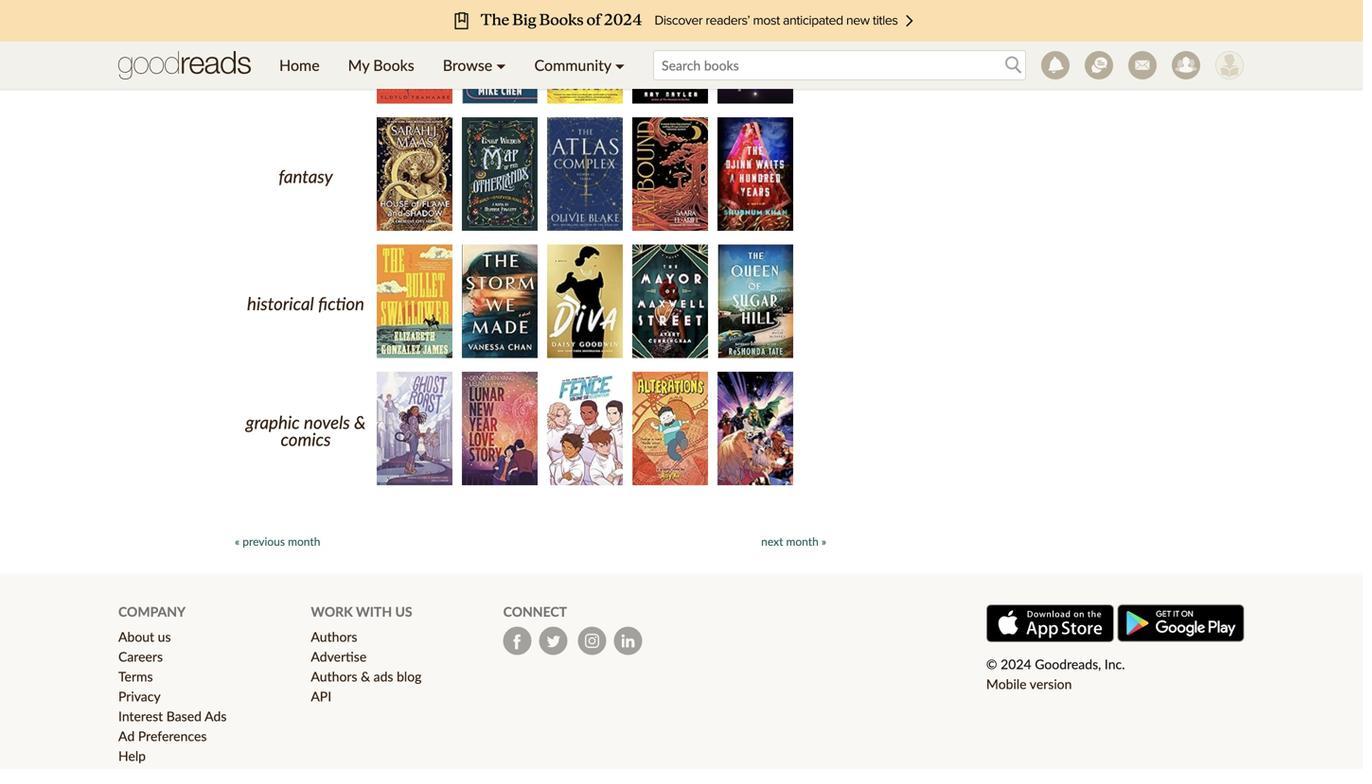 Task type: vqa. For each thing, say whether or not it's contained in the screenshot.
Avengers, Vol. 1: The Impossible City image
yes



Task type: describe. For each thing, give the bounding box(es) containing it.
company
[[118, 604, 186, 620]]

john smith image
[[1216, 51, 1244, 80]]

▾ for community ▾
[[615, 56, 625, 74]]

privacy link
[[118, 689, 161, 705]]

novels
[[304, 412, 350, 433]]

notifications image
[[1042, 51, 1070, 80]]

work with us authors advertise authors & ads blog api
[[311, 604, 422, 705]]

the atlas complex (the atlas, #3) image
[[547, 117, 623, 231]]

interest
[[118, 709, 163, 725]]

fiction for historical fiction
[[318, 293, 365, 314]]

my group discussions image
[[1085, 51, 1114, 80]]

©
[[987, 657, 998, 673]]

home
[[279, 56, 320, 74]]

browse
[[443, 56, 493, 74]]

2 month from the left
[[786, 535, 819, 549]]

authors link
[[311, 629, 357, 645]]

the mayor of maxwell street image
[[633, 245, 708, 358]]

ad
[[118, 729, 135, 745]]

help
[[118, 749, 146, 765]]

the djinn waits a hundred years image
[[718, 117, 794, 231]]

science fiction
[[254, 38, 358, 59]]

ghost roast image
[[377, 372, 453, 486]]

next month » link
[[762, 535, 827, 549]]

api
[[311, 689, 332, 705]]

ads
[[205, 709, 227, 725]]

us for with
[[395, 604, 412, 620]]

«
[[235, 535, 240, 549]]

& inside 'graphic novels & comics'
[[354, 412, 366, 433]]

community ▾
[[535, 56, 625, 74]]

connect
[[503, 604, 567, 620]]

blog
[[397, 669, 422, 685]]

with
[[356, 604, 392, 620]]

avengers, vol. 1: the impossible city image
[[718, 372, 794, 486]]

historical fiction
[[247, 293, 365, 314]]

ad preferences link
[[118, 729, 207, 745]]

download app for android image
[[1117, 605, 1245, 643]]

next month »
[[762, 535, 827, 549]]

terms
[[118, 669, 153, 685]]

version
[[1030, 677, 1072, 693]]

comics
[[281, 429, 331, 450]]

menu containing home
[[265, 42, 639, 89]]

goodreads on instagram image
[[578, 627, 607, 656]]

Search books text field
[[653, 50, 1026, 80]]

faebound (faebound, #1) image
[[633, 117, 708, 231]]

emily wilde's map of the otherlands (emily wilde, #2) image
[[462, 117, 538, 231]]

historical
[[247, 293, 314, 314]]

▾ for browse ▾
[[496, 56, 506, 74]]

alterations: a graphic novel image
[[633, 372, 708, 486]]



Task type: locate. For each thing, give the bounding box(es) containing it.
browse ▾
[[443, 56, 506, 74]]

« previous month
[[235, 535, 320, 549]]

the storm we made image
[[462, 245, 538, 358]]

us inside company about us careers terms privacy interest based ads ad preferences help
[[158, 629, 171, 645]]

month right previous
[[288, 535, 320, 549]]

my books link
[[334, 42, 429, 89]]

authors
[[311, 629, 357, 645], [311, 669, 357, 685]]

the tusks of extinction image
[[633, 0, 708, 104]]

authors & ads blog link
[[311, 669, 422, 685]]

0 vertical spatial us
[[395, 604, 412, 620]]

us
[[395, 604, 412, 620], [158, 629, 171, 645]]

1 authors from the top
[[311, 629, 357, 645]]

careers link
[[118, 649, 163, 665]]

« previous month link
[[235, 535, 320, 549]]

goodreads,
[[1035, 657, 1102, 673]]

inbox image
[[1129, 51, 1157, 80]]

1 horizontal spatial us
[[395, 604, 412, 620]]

»
[[822, 535, 827, 549]]

Search for books to add to your shelves search field
[[653, 50, 1026, 80]]

community
[[535, 56, 611, 74]]

& inside work with us authors advertise authors & ads blog api
[[361, 669, 370, 685]]

download app for ios image
[[987, 605, 1114, 643]]

house of flame and shadow (crescent city, #3) image
[[377, 117, 453, 231]]

based
[[166, 709, 202, 725]]

fiction
[[312, 38, 358, 59], [318, 293, 365, 314]]

help link
[[118, 749, 146, 765]]

0 vertical spatial &
[[354, 412, 366, 433]]

fence, vol. 6: redemption image
[[547, 372, 623, 486]]

2024
[[1001, 657, 1032, 673]]

us right about
[[158, 629, 171, 645]]

previous
[[243, 535, 285, 549]]

the bullet swallower image
[[377, 245, 453, 358]]

terms link
[[118, 669, 153, 685]]

0 horizontal spatial us
[[158, 629, 171, 645]]

&
[[354, 412, 366, 433], [361, 669, 370, 685]]

science
[[254, 38, 307, 59]]

1 vertical spatial &
[[361, 669, 370, 685]]

my
[[348, 56, 369, 74]]

api link
[[311, 689, 332, 705]]

us inside work with us authors advertise authors & ads blog api
[[395, 604, 412, 620]]

community ▾ button
[[520, 42, 639, 89]]

1 month from the left
[[288, 535, 320, 549]]

graphic novels & comics
[[246, 412, 366, 450]]

diva image
[[547, 245, 623, 358]]

2 authors from the top
[[311, 669, 357, 685]]

home link
[[265, 42, 334, 89]]

next
[[762, 535, 784, 549]]

▾
[[496, 56, 506, 74], [615, 56, 625, 74]]

fantasy
[[279, 165, 333, 187]]

a quantum love story image
[[462, 0, 538, 104]]

about us link
[[118, 629, 171, 645]]

us for about
[[158, 629, 171, 645]]

1 vertical spatial fiction
[[318, 293, 365, 314]]

month left »
[[786, 535, 819, 549]]

month
[[288, 535, 320, 549], [786, 535, 819, 549]]

about
[[118, 629, 154, 645]]

goodreads on facebook image
[[503, 627, 532, 656]]

goodreads on twitter image
[[539, 627, 568, 656]]

graphic
[[246, 412, 300, 433]]

▾ inside "community ▾" dropdown button
[[615, 56, 625, 74]]

advertise link
[[311, 649, 367, 665]]

& right novels
[[354, 412, 366, 433]]

authors up advertise link
[[311, 629, 357, 645]]

inc.
[[1105, 657, 1125, 673]]

1 vertical spatial authors
[[311, 669, 357, 685]]

goodreads on linkedin image
[[614, 627, 643, 656]]

▾ right browse
[[496, 56, 506, 74]]

mobile
[[987, 677, 1027, 693]]

work
[[311, 604, 353, 620]]

1 horizontal spatial month
[[786, 535, 819, 549]]

books
[[373, 56, 414, 74]]

advertise
[[311, 649, 367, 665]]

0 vertical spatial authors
[[311, 629, 357, 645]]

fiction for science fiction
[[312, 38, 358, 59]]

mobile version link
[[987, 677, 1072, 693]]

friend requests image
[[1172, 51, 1201, 80]]

authors down advertise link
[[311, 669, 357, 685]]

my books
[[348, 56, 414, 74]]

▾ right community
[[615, 56, 625, 74]]

interest based ads link
[[118, 709, 227, 725]]

browse ▾ button
[[429, 42, 520, 89]]

& left ads
[[361, 669, 370, 685]]

the queen of sugar hill: a novel of hattie mcdaniel image
[[718, 245, 794, 358]]

menu
[[265, 42, 639, 89]]

© 2024 goodreads, inc. mobile version
[[987, 657, 1125, 693]]

0 vertical spatial fiction
[[312, 38, 358, 59]]

▾ inside browse ▾ dropdown button
[[496, 56, 506, 74]]

1 horizontal spatial ▾
[[615, 56, 625, 74]]

company about us careers terms privacy interest based ads ad preferences help
[[118, 604, 227, 765]]

0 horizontal spatial ▾
[[496, 56, 506, 74]]

beautyland image
[[718, 0, 794, 104]]

lunar new year love story image
[[462, 372, 538, 486]]

us right with
[[395, 604, 412, 620]]

careers
[[118, 649, 163, 665]]

preferences
[[138, 729, 207, 745]]

privacy
[[118, 689, 161, 705]]

1 vertical spatial us
[[158, 629, 171, 645]]

0 horizontal spatial month
[[288, 535, 320, 549]]

womb city image
[[377, 0, 453, 104]]

2 ▾ from the left
[[615, 56, 625, 74]]

ads
[[374, 669, 393, 685]]

1 ▾ from the left
[[496, 56, 506, 74]]

exordia image
[[547, 0, 623, 104]]



